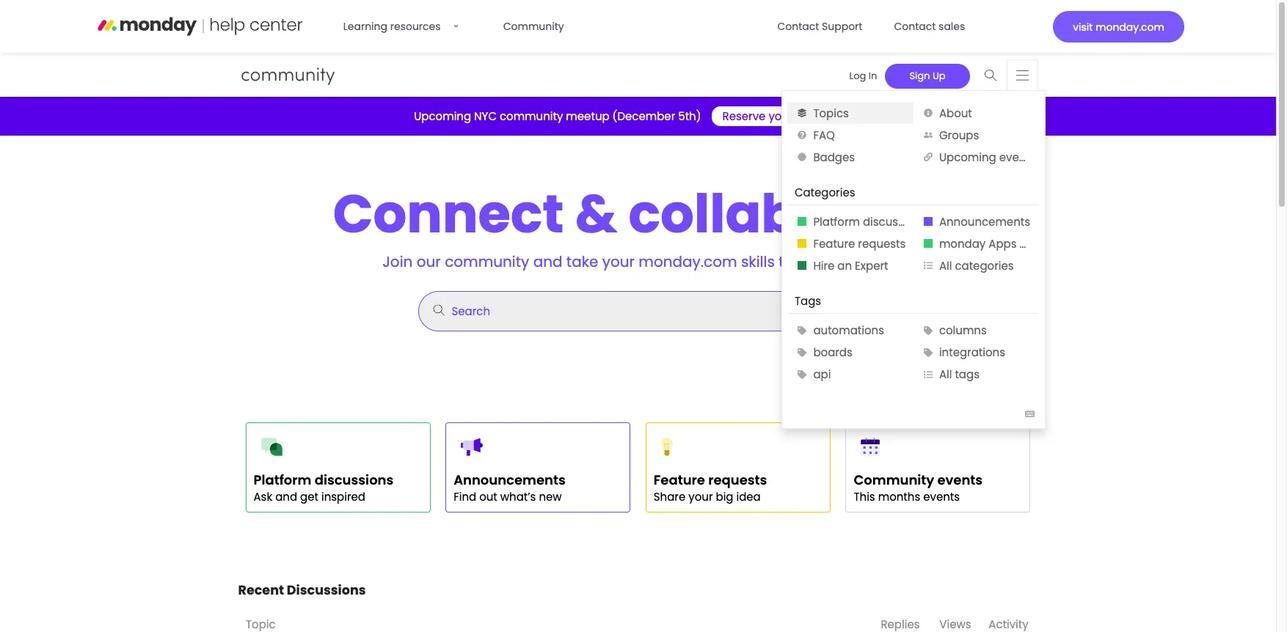 Task type: vqa. For each thing, say whether or not it's contained in the screenshot.
2nd list image from the bottom
yes



Task type: describe. For each thing, give the bounding box(es) containing it.
out
[[480, 490, 498, 505]]

reserve your spot >
[[723, 109, 830, 124]]

tag image for api
[[798, 371, 807, 379]]

meetup
[[566, 109, 610, 124]]

sales
[[939, 19, 966, 34]]

this
[[854, 490, 876, 505]]

keyboard shortcuts image
[[1026, 410, 1035, 420]]

& inside connect & collaborate join our community and take your monday.com skills to the next level
[[576, 177, 618, 251]]

announcements link
[[914, 211, 1040, 233]]

feature requests share your big idea
[[654, 471, 768, 505]]

an
[[838, 258, 853, 274]]

badges link
[[788, 146, 914, 168]]

hire an expert
[[814, 258, 889, 274]]

support
[[822, 19, 863, 34]]

community inside connect & collaborate join our community and take your monday.com skills to the next level
[[445, 252, 530, 272]]

monday community forum image
[[128, 65, 363, 85]]

integrations
[[940, 345, 1006, 361]]

community for community
[[504, 19, 564, 34]]

badges
[[814, 150, 856, 165]]

announcements for announcements find out what's new
[[454, 471, 566, 490]]

recent discussions
[[238, 582, 366, 600]]

announcements find out what's new
[[454, 471, 566, 505]]

monday apps & developers
[[940, 236, 1093, 252]]

connect
[[333, 177, 564, 251]]

about link
[[914, 102, 1040, 124]]

months
[[879, 490, 921, 505]]

log
[[850, 69, 867, 83]]

contact sales link
[[886, 12, 975, 41]]

tag image for columns
[[924, 326, 933, 335]]

learning
[[343, 19, 388, 34]]

skills
[[742, 252, 775, 272]]

about
[[940, 106, 973, 121]]

hire
[[814, 258, 835, 274]]

sign up button
[[886, 64, 970, 88]]

idea
[[737, 490, 761, 505]]

and inside connect & collaborate join our community and take your monday.com skills to the next level
[[534, 252, 563, 272]]

find
[[454, 490, 477, 505]]

groups
[[940, 128, 980, 143]]

get
[[300, 490, 319, 505]]

developers
[[1031, 236, 1093, 252]]

discussions for platform discussions
[[863, 214, 927, 230]]

2 vertical spatial events
[[924, 490, 961, 505]]

Search text field
[[419, 292, 858, 331]]

platform for platform discussions ask and get inspired
[[254, 471, 312, 490]]

all for all categories
[[940, 258, 953, 274]]

events for community
[[938, 471, 983, 490]]

inspired
[[322, 490, 366, 505]]

ask
[[254, 490, 273, 505]]

events for upcoming
[[1000, 150, 1037, 165]]

monday
[[940, 236, 986, 252]]

upcoming for upcoming nyc community meetup (december 5th)
[[414, 109, 471, 124]]

automations link
[[788, 320, 914, 342]]

your inside connect & collaborate join our community and take your monday.com skills to the next level
[[603, 252, 635, 272]]

your inside feature requests share your big idea
[[689, 490, 713, 505]]

contact for contact sales
[[895, 19, 936, 34]]

sign
[[910, 69, 931, 83]]

upcoming nyc community meetup (december 5th)
[[414, 109, 702, 124]]

certificate image
[[798, 153, 807, 162]]

up
[[933, 69, 946, 83]]

tags
[[956, 367, 980, 383]]

question circle image
[[798, 131, 807, 140]]

api
[[814, 367, 831, 383]]

resources
[[390, 19, 441, 34]]

all for all tags
[[940, 367, 953, 383]]

automations
[[814, 323, 885, 339]]

the
[[798, 252, 822, 272]]

expert
[[856, 258, 889, 274]]

columns link
[[914, 320, 1040, 342]]

all tags link
[[914, 364, 1040, 386]]

requests for feature requests
[[859, 236, 906, 252]]

visit
[[1074, 19, 1094, 34]]

contact sales
[[895, 19, 966, 34]]

spot
[[796, 109, 821, 124]]

next
[[826, 252, 857, 272]]

faq
[[814, 128, 836, 143]]

log in button
[[842, 64, 886, 88]]

recent
[[238, 582, 284, 600]]

user friends image
[[924, 131, 933, 140]]

feature for feature requests share your big idea
[[654, 471, 706, 490]]

all categories
[[940, 258, 1014, 274]]

reserve
[[723, 109, 766, 124]]

tag image
[[798, 349, 807, 357]]

level
[[860, 252, 894, 272]]

community link
[[495, 12, 573, 41]]

what's
[[501, 490, 536, 505]]

menu image
[[1017, 69, 1029, 80]]

feature requests link
[[788, 233, 914, 255]]

collaborate
[[629, 177, 944, 251]]

navigation containing topics
[[782, 59, 1093, 430]]



Task type: locate. For each thing, give the bounding box(es) containing it.
tag image up tag icon
[[798, 326, 807, 335]]

learning resources
[[343, 19, 441, 34]]

list image for all categories
[[924, 262, 933, 271]]

1 horizontal spatial requests
[[859, 236, 906, 252]]

announcements for announcements
[[940, 214, 1031, 230]]

api link
[[788, 364, 914, 386]]

your left layer group image
[[769, 109, 794, 124]]

list image left all categories
[[924, 262, 933, 271]]

1 vertical spatial community
[[445, 252, 530, 272]]

discussions
[[863, 214, 927, 230], [315, 471, 394, 490]]

1 horizontal spatial community
[[854, 471, 935, 490]]

announcements up what's
[[454, 471, 566, 490]]

1 all from the top
[[940, 258, 953, 274]]

1 horizontal spatial upcoming
[[940, 150, 997, 165]]

monday.com right 'visit'
[[1096, 19, 1165, 34]]

tag image
[[798, 326, 807, 335], [924, 326, 933, 335], [924, 349, 933, 357], [798, 371, 807, 379]]

boards link
[[788, 342, 914, 364]]

0 vertical spatial all
[[940, 258, 953, 274]]

5th)
[[679, 109, 702, 124]]

platform up ask
[[254, 471, 312, 490]]

learning resources link
[[335, 12, 481, 41]]

1 vertical spatial events
[[938, 471, 983, 490]]

1 horizontal spatial contact
[[895, 19, 936, 34]]

tag image inside columns link
[[924, 326, 933, 335]]

community right nyc
[[500, 109, 563, 124]]

1 contact from the left
[[778, 19, 820, 34]]

1 horizontal spatial monday.com
[[1096, 19, 1165, 34]]

1 vertical spatial discussions
[[315, 471, 394, 490]]

tag image for automations
[[798, 326, 807, 335]]

list image
[[924, 262, 933, 271], [924, 371, 933, 379]]

tag image for integrations
[[924, 349, 933, 357]]

discussions
[[287, 582, 366, 600]]

community
[[500, 109, 563, 124], [445, 252, 530, 272]]

0 horizontal spatial monday.com
[[639, 252, 738, 272]]

tag image left api
[[798, 371, 807, 379]]

0 horizontal spatial upcoming
[[414, 109, 471, 124]]

groups link
[[914, 124, 1040, 146]]

community events this months events
[[854, 471, 983, 505]]

1 vertical spatial your
[[603, 252, 635, 272]]

& right apps
[[1020, 236, 1028, 252]]

requests for feature requests share your big idea
[[709, 471, 768, 490]]

0 horizontal spatial &
[[576, 177, 618, 251]]

feature for feature requests
[[814, 236, 856, 252]]

0 vertical spatial your
[[769, 109, 794, 124]]

upcoming down groups "link"
[[940, 150, 997, 165]]

1 horizontal spatial &
[[1020, 236, 1028, 252]]

contact left support
[[778, 19, 820, 34]]

0 vertical spatial feature
[[814, 236, 856, 252]]

requests inside feature requests link
[[859, 236, 906, 252]]

categories
[[956, 258, 1014, 274]]

upcoming events link
[[914, 146, 1040, 168]]

your left big
[[689, 490, 713, 505]]

0 horizontal spatial announcements
[[454, 471, 566, 490]]

requests up idea
[[709, 471, 768, 490]]

discussions up feature requests
[[863, 214, 927, 230]]

platform discussions ask and get inspired
[[254, 471, 394, 505]]

>
[[824, 109, 830, 124]]

0 vertical spatial list image
[[924, 262, 933, 271]]

topics
[[814, 106, 849, 121]]

0 vertical spatial upcoming
[[414, 109, 471, 124]]

platform discussions
[[814, 214, 927, 230]]

1 vertical spatial platform
[[254, 471, 312, 490]]

0 vertical spatial discussions
[[863, 214, 927, 230]]

visit monday.com link
[[1054, 11, 1185, 43]]

sign up
[[910, 69, 946, 83]]

2 all from the top
[[940, 367, 953, 383]]

upcoming for upcoming events
[[940, 150, 997, 165]]

community
[[504, 19, 564, 34], [854, 471, 935, 490]]

upcoming left nyc
[[414, 109, 471, 124]]

&
[[576, 177, 618, 251], [1020, 236, 1028, 252]]

our
[[417, 252, 441, 272]]

1 horizontal spatial announcements
[[940, 214, 1031, 230]]

1 list image from the top
[[924, 262, 933, 271]]

tag image inside integrations link
[[924, 349, 933, 357]]

tag image inside api link
[[798, 371, 807, 379]]

community right our
[[445, 252, 530, 272]]

0 vertical spatial and
[[534, 252, 563, 272]]

search image
[[985, 69, 998, 80]]

list image inside all tags link
[[924, 371, 933, 379]]

your right the take
[[603, 252, 635, 272]]

1 vertical spatial and
[[275, 490, 297, 505]]

faq link
[[788, 124, 914, 146]]

reserve your spot > link
[[712, 106, 841, 126]]

1 vertical spatial community
[[854, 471, 935, 490]]

discussions up the inspired
[[315, 471, 394, 490]]

tag image inside the automations link
[[798, 326, 807, 335]]

0 vertical spatial events
[[1000, 150, 1037, 165]]

2 horizontal spatial your
[[769, 109, 794, 124]]

contact left sales
[[895, 19, 936, 34]]

layer group image
[[798, 109, 807, 118]]

0 vertical spatial requests
[[859, 236, 906, 252]]

contact support
[[778, 19, 863, 34]]

monday apps & developers link
[[914, 233, 1093, 255]]

platform inside navigation
[[814, 214, 861, 230]]

1 horizontal spatial your
[[689, 490, 713, 505]]

& up the take
[[576, 177, 618, 251]]

log in
[[850, 69, 878, 83]]

tags
[[795, 294, 822, 309]]

categories
[[795, 185, 856, 201]]

to
[[779, 252, 794, 272]]

1 vertical spatial requests
[[709, 471, 768, 490]]

feature requests
[[814, 236, 906, 252]]

requests inside feature requests share your big idea
[[709, 471, 768, 490]]

monday.com inside connect & collaborate join our community and take your monday.com skills to the next level
[[639, 252, 738, 272]]

0 horizontal spatial and
[[275, 490, 297, 505]]

topics link
[[788, 102, 914, 124]]

hire an expert link
[[788, 255, 914, 277]]

2 contact from the left
[[895, 19, 936, 34]]

0 vertical spatial platform
[[814, 214, 861, 230]]

monday.com inside visit monday.com link
[[1096, 19, 1165, 34]]

0 vertical spatial community
[[500, 109, 563, 124]]

contact for contact support
[[778, 19, 820, 34]]

1 vertical spatial list image
[[924, 371, 933, 379]]

join
[[383, 252, 413, 272]]

0 horizontal spatial platform
[[254, 471, 312, 490]]

requests up expert
[[859, 236, 906, 252]]

discussions inside platform discussions ask and get inspired
[[315, 471, 394, 490]]

discussions for platform discussions ask and get inspired
[[315, 471, 394, 490]]

list image for all tags
[[924, 371, 933, 379]]

1 horizontal spatial and
[[534, 252, 563, 272]]

contact
[[778, 19, 820, 34], [895, 19, 936, 34]]

link image
[[924, 153, 933, 162]]

platform for platform discussions
[[814, 214, 861, 230]]

1 vertical spatial upcoming
[[940, 150, 997, 165]]

1 vertical spatial monday.com
[[639, 252, 738, 272]]

0 vertical spatial announcements
[[940, 214, 1031, 230]]

apps
[[989, 236, 1017, 252]]

all
[[940, 258, 953, 274], [940, 367, 953, 383]]

info circle image
[[924, 109, 933, 118]]

platform discussions link
[[788, 211, 927, 233]]

announcements up apps
[[940, 214, 1031, 230]]

columns
[[940, 323, 987, 339]]

1 horizontal spatial feature
[[814, 236, 856, 252]]

monday.com logo image
[[97, 12, 303, 41]]

0 vertical spatial monday.com
[[1096, 19, 1165, 34]]

2 list image from the top
[[924, 371, 933, 379]]

announcements
[[940, 214, 1031, 230], [454, 471, 566, 490]]

all left tags
[[940, 367, 953, 383]]

and left the take
[[534, 252, 563, 272]]

0 horizontal spatial requests
[[709, 471, 768, 490]]

upcoming events
[[940, 150, 1037, 165]]

and left get
[[275, 490, 297, 505]]

nyc
[[474, 109, 497, 124]]

platform up feature requests link
[[814, 214, 861, 230]]

0 vertical spatial community
[[504, 19, 564, 34]]

monday.com left skills
[[639, 252, 738, 272]]

1 vertical spatial feature
[[654, 471, 706, 490]]

upcoming
[[414, 109, 471, 124], [940, 150, 997, 165]]

0 horizontal spatial contact
[[778, 19, 820, 34]]

announcements inside 'link'
[[940, 214, 1031, 230]]

all down monday
[[940, 258, 953, 274]]

new
[[539, 490, 562, 505]]

connect & collaborate join our community and take your monday.com skills to the next level
[[333, 177, 944, 272]]

platform inside platform discussions ask and get inspired
[[254, 471, 312, 490]]

feature up hire
[[814, 236, 856, 252]]

community for community events this months events
[[854, 471, 935, 490]]

1 horizontal spatial platform
[[814, 214, 861, 230]]

monday.com
[[1096, 19, 1165, 34], [639, 252, 738, 272]]

feature up share on the bottom right
[[654, 471, 706, 490]]

2 vertical spatial your
[[689, 490, 713, 505]]

open advanced search image
[[426, 298, 453, 324]]

list image inside "all categories" link
[[924, 262, 933, 271]]

all categories link
[[914, 255, 1040, 277]]

0 horizontal spatial community
[[504, 19, 564, 34]]

feature inside feature requests share your big idea
[[654, 471, 706, 490]]

integrations link
[[914, 342, 1040, 364]]

0 horizontal spatial discussions
[[315, 471, 394, 490]]

(december
[[613, 109, 676, 124]]

boards
[[814, 345, 853, 361]]

1 vertical spatial all
[[940, 367, 953, 383]]

share
[[654, 490, 686, 505]]

platform
[[814, 214, 861, 230], [254, 471, 312, 490]]

big
[[716, 490, 734, 505]]

0 horizontal spatial feature
[[654, 471, 706, 490]]

take
[[567, 252, 599, 272]]

visit monday.com
[[1074, 19, 1165, 34]]

all tags
[[940, 367, 980, 383]]

tag image left integrations
[[924, 349, 933, 357]]

community inside the community events this months events
[[854, 471, 935, 490]]

feature
[[814, 236, 856, 252], [654, 471, 706, 490]]

contact inside "link"
[[895, 19, 936, 34]]

in
[[869, 69, 878, 83]]

1 horizontal spatial discussions
[[863, 214, 927, 230]]

navigation
[[782, 59, 1093, 430]]

events
[[1000, 150, 1037, 165], [938, 471, 983, 490], [924, 490, 961, 505]]

and inside platform discussions ask and get inspired
[[275, 490, 297, 505]]

list image left all tags
[[924, 371, 933, 379]]

1 vertical spatial announcements
[[454, 471, 566, 490]]

0 horizontal spatial your
[[603, 252, 635, 272]]

your
[[769, 109, 794, 124], [603, 252, 635, 272], [689, 490, 713, 505]]

contact support link
[[769, 12, 872, 41]]

tag image left columns
[[924, 326, 933, 335]]



